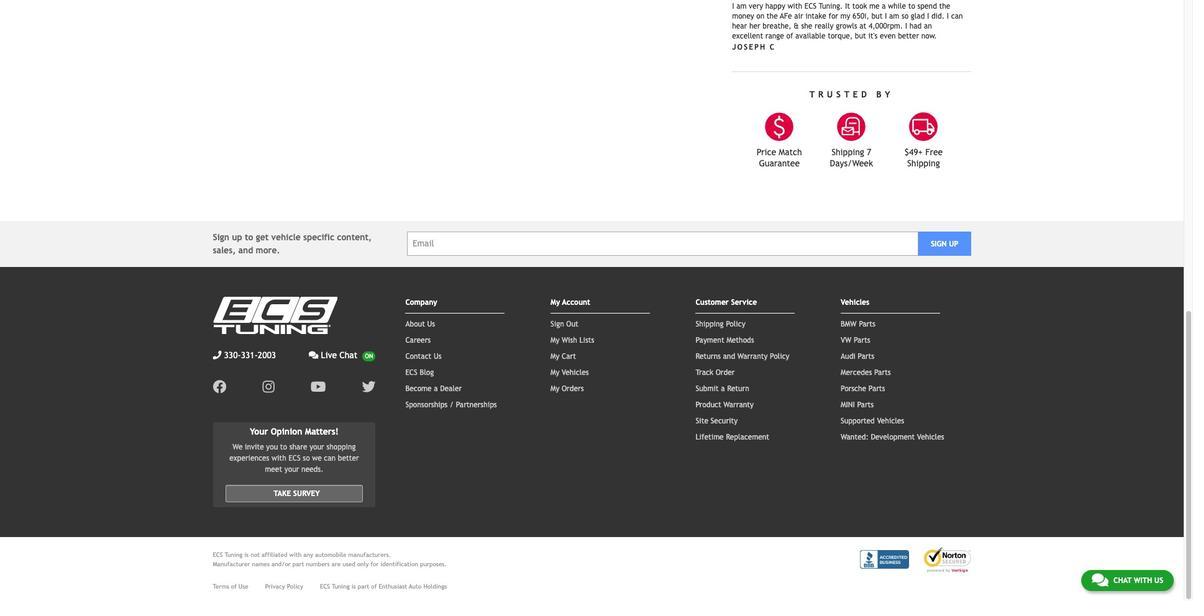Task type: vqa. For each thing, say whether or not it's contained in the screenshot.
'‹' 'link'
no



Task type: describe. For each thing, give the bounding box(es) containing it.
parts for audi parts
[[858, 352, 874, 361]]

ecs for ecs tuning is not affiliated with any automobile manufacturers. manufacturer names and/or part numbers are used only for identification purposes.
[[213, 552, 223, 559]]

i am very happy with ecs tuning. it took me a while to spend the money on the afe air intake for my 650i, but i am so glad i did. i can hear her breathe, & she really growls at 4,000rpm. i had an excellent range of available torque, but it's even better now. joseph c
[[732, 2, 963, 51]]

become a dealer
[[405, 384, 462, 393]]

afe
[[780, 11, 792, 20]]

i up the 4,000rpm.
[[885, 11, 887, 20]]

it
[[845, 2, 850, 10]]

and/or
[[271, 561, 291, 568]]

happy
[[765, 2, 785, 10]]

company
[[405, 298, 437, 307]]

ecs tuning image
[[213, 297, 337, 334]]

ecs blog
[[405, 368, 434, 377]]

sponsorships
[[405, 401, 448, 409]]

take survey link
[[225, 485, 363, 503]]

on
[[756, 11, 764, 20]]

affiliated
[[262, 552, 287, 559]]

shipping policy link
[[696, 320, 745, 328]]

needs.
[[301, 466, 323, 474]]

1 horizontal spatial of
[[371, 584, 377, 591]]

her
[[749, 21, 760, 30]]

tuning for part
[[332, 584, 350, 591]]

i left had
[[905, 21, 907, 30]]

payment methods link
[[696, 336, 754, 345]]

vw parts link
[[841, 336, 870, 345]]

sponsorships / partnerships link
[[405, 401, 497, 409]]

we
[[312, 454, 322, 463]]

bmw
[[841, 320, 857, 328]]

track order link
[[696, 368, 735, 377]]

is for part
[[352, 584, 356, 591]]

track order
[[696, 368, 735, 377]]

supported
[[841, 417, 875, 425]]

sales,
[[213, 245, 236, 255]]

Email email field
[[407, 232, 918, 256]]

mercedes parts link
[[841, 368, 891, 377]]

my vehicles
[[551, 368, 589, 377]]

about
[[405, 320, 425, 328]]

i right did.
[[947, 11, 949, 20]]

invite
[[245, 443, 264, 452]]

live chat
[[321, 350, 357, 360]]

ecs tuning is part of enthusiast auto holdings
[[320, 584, 447, 591]]

1 vertical spatial but
[[855, 31, 866, 40]]

mini
[[841, 401, 855, 409]]

better inside we invite you to share your shopping experiences with ecs so we can better meet your needs.
[[338, 454, 359, 463]]

for inside ecs tuning is not affiliated with any automobile manufacturers. manufacturer names and/or part numbers are used only for identification purposes.
[[371, 561, 379, 568]]

c
[[770, 43, 776, 51]]

site security
[[696, 417, 738, 425]]

my cart
[[551, 352, 576, 361]]

shipping policy
[[696, 320, 745, 328]]

1 horizontal spatial am
[[889, 11, 899, 20]]

us for about us
[[427, 320, 435, 328]]

numbers
[[306, 561, 330, 568]]

product warranty
[[696, 401, 754, 409]]

returns and warranty policy
[[696, 352, 789, 361]]

specific
[[303, 232, 334, 242]]

contact us
[[405, 352, 442, 361]]

my cart link
[[551, 352, 576, 361]]

any
[[303, 552, 313, 559]]

mercedes
[[841, 368, 872, 377]]

take survey button
[[225, 485, 363, 503]]

out
[[566, 320, 578, 328]]

it's
[[868, 31, 878, 40]]

orders
[[562, 384, 584, 393]]

intake
[[805, 11, 826, 20]]

submit
[[696, 384, 719, 393]]

site security link
[[696, 417, 738, 425]]

331-
[[241, 350, 258, 360]]

sign out link
[[551, 320, 578, 328]]

can inside i am very happy with ecs tuning. it took me a while to spend the money on the afe air intake for my 650i, but i am so glad i did. i can hear her breathe, & she really growls at 4,000rpm. i had an excellent range of available torque, but it's even better now. joseph c
[[951, 11, 963, 20]]

for inside i am very happy with ecs tuning. it took me a while to spend the money on the afe air intake for my 650i, but i am so glad i did. i can hear her breathe, & she really growls at 4,000rpm. i had an excellent range of available torque, but it's even better now. joseph c
[[829, 11, 838, 20]]

live chat link
[[309, 349, 376, 362]]

holdings
[[423, 584, 447, 591]]

blog
[[420, 368, 434, 377]]

porsche parts
[[841, 384, 885, 393]]

privacy
[[265, 584, 285, 591]]

policy for privacy policy
[[287, 584, 303, 591]]

did.
[[931, 11, 945, 20]]

shipping for shipping 7 days/week
[[832, 147, 864, 157]]

my orders link
[[551, 384, 584, 393]]

instagram logo image
[[263, 380, 274, 394]]

my wish lists link
[[551, 336, 594, 345]]

policy for shipping policy
[[726, 320, 745, 328]]

1 horizontal spatial the
[[939, 2, 950, 10]]

audi
[[841, 352, 856, 361]]

match
[[779, 147, 802, 157]]

terms of use
[[213, 584, 248, 591]]

vehicles up "bmw parts"
[[841, 298, 869, 307]]

security
[[711, 417, 738, 425]]

my for my orders
[[551, 384, 560, 393]]

my orders
[[551, 384, 584, 393]]

very
[[749, 2, 763, 10]]

trusted
[[809, 89, 870, 99]]

partnerships
[[456, 401, 497, 409]]

replacement
[[726, 433, 769, 442]]

auto
[[409, 584, 422, 591]]

and inside sign up to get vehicle specific content, sales, and more.
[[238, 245, 253, 255]]

excellent
[[732, 31, 763, 40]]

sponsorships / partnerships
[[405, 401, 497, 409]]

bmw parts link
[[841, 320, 875, 328]]

with inside i am very happy with ecs tuning. it took me a while to spend the money on the afe air intake for my 650i, but i am so glad i did. i can hear her breathe, & she really growls at 4,000rpm. i had an excellent range of available torque, but it's even better now. joseph c
[[788, 2, 802, 10]]

0 horizontal spatial am
[[736, 2, 747, 10]]

lifetime replacement link
[[696, 433, 769, 442]]

a for company
[[434, 384, 438, 393]]

my for my wish lists
[[551, 336, 560, 345]]

wanted: development vehicles link
[[841, 433, 944, 442]]

really
[[815, 21, 834, 30]]

price match guarantee
[[757, 147, 802, 168]]

customer service
[[696, 298, 757, 307]]

a for customer service
[[721, 384, 725, 393]]

vw parts
[[841, 336, 870, 345]]

development
[[871, 433, 915, 442]]

you
[[266, 443, 278, 452]]

1 vertical spatial your
[[284, 466, 299, 474]]

comments image for chat
[[1092, 573, 1109, 588]]

we invite you to share your shopping experiences with ecs so we can better meet your needs.
[[229, 443, 359, 474]]

sign up to get vehicle specific content, sales, and more.
[[213, 232, 372, 255]]

vehicles up orders
[[562, 368, 589, 377]]

my for my vehicles
[[551, 368, 560, 377]]

a inside i am very happy with ecs tuning. it took me a while to spend the money on the afe air intake for my 650i, but i am so glad i did. i can hear her breathe, & she really growls at 4,000rpm. i had an excellent range of available torque, but it's even better now. joseph c
[[882, 2, 886, 10]]

site
[[696, 417, 708, 425]]

650i,
[[853, 11, 869, 20]]

wanted: development vehicles
[[841, 433, 944, 442]]

breathe,
[[763, 21, 792, 30]]

sign for sign up
[[931, 240, 947, 248]]

get
[[256, 232, 269, 242]]



Task type: locate. For each thing, give the bounding box(es) containing it.
0 horizontal spatial shipping
[[696, 320, 724, 328]]

2 my from the top
[[551, 336, 560, 345]]

1 vertical spatial is
[[352, 584, 356, 591]]

comments image left chat with us
[[1092, 573, 1109, 588]]

up inside button
[[949, 240, 958, 248]]

my account
[[551, 298, 590, 307]]

my left account at the left of the page
[[551, 298, 560, 307]]

4 my from the top
[[551, 368, 560, 377]]

3 my from the top
[[551, 352, 560, 361]]

0 vertical spatial the
[[939, 2, 950, 10]]

twitter logo image
[[362, 380, 376, 394]]

1 horizontal spatial comments image
[[1092, 573, 1109, 588]]

ecs inside ecs tuning is not affiliated with any automobile manufacturers. manufacturer names and/or part numbers are used only for identification purposes.
[[213, 552, 223, 559]]

parts for vw parts
[[854, 336, 870, 345]]

contact
[[405, 352, 431, 361]]

parts down the mercedes parts
[[869, 384, 885, 393]]

vehicles right development
[[917, 433, 944, 442]]

supported vehicles link
[[841, 417, 904, 425]]

1 horizontal spatial for
[[829, 11, 838, 20]]

names
[[252, 561, 270, 568]]

better inside i am very happy with ecs tuning. it took me a while to spend the money on the afe air intake for my 650i, but i am so glad i did. i can hear her breathe, & she really growls at 4,000rpm. i had an excellent range of available torque, but it's even better now. joseph c
[[898, 31, 919, 40]]

trusted by
[[809, 89, 894, 99]]

better down 'shopping'
[[338, 454, 359, 463]]

an
[[924, 21, 932, 30]]

dealer
[[440, 384, 462, 393]]

0 vertical spatial shipping
[[832, 147, 864, 157]]

range
[[765, 31, 784, 40]]

sign up
[[931, 240, 958, 248]]

part down 'only'
[[358, 584, 369, 591]]

i up 'money'
[[732, 2, 734, 10]]

1 vertical spatial tuning
[[332, 584, 350, 591]]

the up did.
[[939, 2, 950, 10]]

1 horizontal spatial shipping
[[832, 147, 864, 157]]

and right sales,
[[238, 245, 253, 255]]

better
[[898, 31, 919, 40], [338, 454, 359, 463]]

to inside i am very happy with ecs tuning. it took me a while to spend the money on the afe air intake for my 650i, but i am so glad i did. i can hear her breathe, & she really growls at 4,000rpm. i had an excellent range of available torque, but it's even better now. joseph c
[[908, 2, 915, 10]]

0 horizontal spatial is
[[244, 552, 249, 559]]

sign for sign out
[[551, 320, 564, 328]]

2 horizontal spatial policy
[[770, 352, 789, 361]]

and
[[238, 245, 253, 255], [723, 352, 735, 361]]

1 vertical spatial comments image
[[1092, 573, 1109, 588]]

1 vertical spatial so
[[303, 454, 310, 463]]

order
[[716, 368, 735, 377]]

become a dealer link
[[405, 384, 462, 393]]

my vehicles link
[[551, 368, 589, 377]]

for down manufacturers.
[[371, 561, 379, 568]]

0 vertical spatial tuning
[[225, 552, 243, 559]]

2 vertical spatial policy
[[287, 584, 303, 591]]

1 vertical spatial for
[[371, 561, 379, 568]]

your up 'we'
[[310, 443, 324, 452]]

can right 'we'
[[324, 454, 336, 463]]

better down had
[[898, 31, 919, 40]]

0 vertical spatial us
[[427, 320, 435, 328]]

tuning for not
[[225, 552, 243, 559]]

porsche
[[841, 384, 866, 393]]

comments image
[[309, 351, 319, 359], [1092, 573, 1109, 588]]

to left get
[[245, 232, 253, 242]]

the
[[939, 2, 950, 10], [767, 11, 778, 20]]

so left glad
[[902, 11, 909, 20]]

policy inside 'link'
[[287, 584, 303, 591]]

your
[[250, 427, 268, 437]]

1 horizontal spatial and
[[723, 352, 735, 361]]

share
[[289, 443, 307, 452]]

at
[[860, 21, 866, 30]]

the down the happy
[[767, 11, 778, 20]]

shipping for shipping policy
[[696, 320, 724, 328]]

matters!
[[305, 427, 339, 437]]

shipping up days/week
[[832, 147, 864, 157]]

is for not
[[244, 552, 249, 559]]

330-331-2003
[[224, 350, 276, 360]]

0 horizontal spatial part
[[292, 561, 304, 568]]

is left not
[[244, 552, 249, 559]]

i
[[732, 2, 734, 10], [885, 11, 887, 20], [927, 11, 929, 20], [947, 11, 949, 20], [905, 21, 907, 30]]

1 vertical spatial shipping
[[907, 158, 940, 168]]

comments image left live on the left of the page
[[309, 351, 319, 359]]

to right you
[[280, 443, 287, 452]]

1 horizontal spatial so
[[902, 11, 909, 20]]

0 vertical spatial so
[[902, 11, 909, 20]]

my left orders
[[551, 384, 560, 393]]

up for sign up to get vehicle specific content, sales, and more.
[[232, 232, 242, 242]]

1 vertical spatial us
[[434, 352, 442, 361]]

2 horizontal spatial to
[[908, 2, 915, 10]]

tuning.
[[819, 2, 843, 10]]

to
[[908, 2, 915, 10], [245, 232, 253, 242], [280, 443, 287, 452]]

0 horizontal spatial tuning
[[225, 552, 243, 559]]

0 horizontal spatial sign
[[213, 232, 229, 242]]

0 vertical spatial is
[[244, 552, 249, 559]]

parts down the porsche parts
[[857, 401, 874, 409]]

0 horizontal spatial to
[[245, 232, 253, 242]]

1 vertical spatial and
[[723, 352, 735, 361]]

lifetime
[[696, 433, 724, 442]]

shipping
[[832, 147, 864, 157], [907, 158, 940, 168], [696, 320, 724, 328]]

is
[[244, 552, 249, 559], [352, 584, 356, 591]]

vehicle
[[271, 232, 301, 242]]

0 horizontal spatial so
[[303, 454, 310, 463]]

2 vertical spatial to
[[280, 443, 287, 452]]

2 horizontal spatial of
[[786, 31, 793, 40]]

0 horizontal spatial better
[[338, 454, 359, 463]]

parts
[[859, 320, 875, 328], [854, 336, 870, 345], [858, 352, 874, 361], [874, 368, 891, 377], [869, 384, 885, 393], [857, 401, 874, 409]]

my for my account
[[551, 298, 560, 307]]

of right "range"
[[786, 31, 793, 40]]

2 horizontal spatial a
[[882, 2, 886, 10]]

tuning inside ecs tuning is not affiliated with any automobile manufacturers. manufacturer names and/or part numbers are used only for identification purposes.
[[225, 552, 243, 559]]

1 horizontal spatial policy
[[726, 320, 745, 328]]

1 my from the top
[[551, 298, 560, 307]]

sign for sign up to get vehicle specific content, sales, and more.
[[213, 232, 229, 242]]

customer
[[696, 298, 729, 307]]

cart
[[562, 352, 576, 361]]

youtube logo image
[[311, 380, 326, 394]]

us for contact us
[[434, 352, 442, 361]]

am
[[736, 2, 747, 10], [889, 11, 899, 20]]

part down any at the bottom
[[292, 561, 304, 568]]

parts right bmw
[[859, 320, 875, 328]]

for down tuning. at top
[[829, 11, 838, 20]]

1 horizontal spatial your
[[310, 443, 324, 452]]

1 horizontal spatial is
[[352, 584, 356, 591]]

0 vertical spatial your
[[310, 443, 324, 452]]

shipping down $49+
[[907, 158, 940, 168]]

and up order
[[723, 352, 735, 361]]

am down while
[[889, 11, 899, 20]]

1 vertical spatial can
[[324, 454, 336, 463]]

to inside sign up to get vehicle specific content, sales, and more.
[[245, 232, 253, 242]]

1 horizontal spatial to
[[280, 443, 287, 452]]

phone image
[[213, 351, 222, 359]]

become
[[405, 384, 432, 393]]

not
[[251, 552, 260, 559]]

take
[[274, 490, 291, 499]]

to inside we invite you to share your shopping experiences with ecs so we can better meet your needs.
[[280, 443, 287, 452]]

0 horizontal spatial chat
[[340, 350, 357, 360]]

ecs down the numbers
[[320, 584, 330, 591]]

ecs inside we invite you to share your shopping experiences with ecs so we can better meet your needs.
[[289, 454, 301, 463]]

1 horizontal spatial but
[[871, 11, 883, 20]]

had
[[910, 21, 922, 30]]

ecs inside i am very happy with ecs tuning. it took me a while to spend the money on the afe air intake for my 650i, but i am so glad i did. i can hear her breathe, & she really growls at 4,000rpm. i had an excellent range of available torque, but it's even better now. joseph c
[[805, 2, 817, 10]]

ecs blog link
[[405, 368, 434, 377]]

0 vertical spatial part
[[292, 561, 304, 568]]

1 vertical spatial part
[[358, 584, 369, 591]]

parts up porsche parts "link"
[[874, 368, 891, 377]]

0 vertical spatial to
[[908, 2, 915, 10]]

is inside ecs tuning is not affiliated with any automobile manufacturers. manufacturer names and/or part numbers are used only for identification purposes.
[[244, 552, 249, 559]]

am up 'money'
[[736, 2, 747, 10]]

1 vertical spatial warranty
[[723, 401, 754, 409]]

can inside we invite you to share your shopping experiences with ecs so we can better meet your needs.
[[324, 454, 336, 463]]

so inside i am very happy with ecs tuning. it took me a while to spend the money on the afe air intake for my 650i, but i am so glad i did. i can hear her breathe, & she really growls at 4,000rpm. i had an excellent range of available torque, but it's even better now. joseph c
[[902, 11, 909, 20]]

warranty down methods
[[737, 352, 768, 361]]

0 horizontal spatial up
[[232, 232, 242, 242]]

chat with us link
[[1081, 570, 1174, 592]]

up inside sign up to get vehicle specific content, sales, and more.
[[232, 232, 242, 242]]

up for sign up
[[949, 240, 958, 248]]

2003
[[258, 350, 276, 360]]

my left wish
[[551, 336, 560, 345]]

use
[[239, 584, 248, 591]]

0 vertical spatial warranty
[[737, 352, 768, 361]]

of left use
[[231, 584, 237, 591]]

shipping 7 days/week
[[830, 147, 873, 168]]

porsche parts link
[[841, 384, 885, 393]]

0 horizontal spatial a
[[434, 384, 438, 393]]

contact us link
[[405, 352, 442, 361]]

5 my from the top
[[551, 384, 560, 393]]

0 vertical spatial can
[[951, 11, 963, 20]]

price
[[757, 147, 776, 157]]

shipping inside shipping 7 days/week
[[832, 147, 864, 157]]

tuning down are
[[332, 584, 350, 591]]

0 horizontal spatial comments image
[[309, 351, 319, 359]]

my down "my cart"
[[551, 368, 560, 377]]

of inside i am very happy with ecs tuning. it took me a while to spend the money on the afe air intake for my 650i, but i am so glad i did. i can hear her breathe, & she really growls at 4,000rpm. i had an excellent range of available torque, but it's even better now. joseph c
[[786, 31, 793, 40]]

0 vertical spatial and
[[238, 245, 253, 255]]

1 horizontal spatial sign
[[551, 320, 564, 328]]

warranty down "return"
[[723, 401, 754, 409]]

0 horizontal spatial for
[[371, 561, 379, 568]]

parts for porsche parts
[[869, 384, 885, 393]]

ecs up intake
[[805, 2, 817, 10]]

a left "return"
[[721, 384, 725, 393]]

shipping inside $49+ free shipping
[[907, 158, 940, 168]]

terms
[[213, 584, 229, 591]]

i left did.
[[927, 11, 929, 20]]

0 horizontal spatial your
[[284, 466, 299, 474]]

0 horizontal spatial can
[[324, 454, 336, 463]]

a
[[882, 2, 886, 10], [434, 384, 438, 393], [721, 384, 725, 393]]

parts for bmw parts
[[859, 320, 875, 328]]

0 horizontal spatial the
[[767, 11, 778, 20]]

a right me
[[882, 2, 886, 10]]

parts for mini parts
[[857, 401, 874, 409]]

0 vertical spatial but
[[871, 11, 883, 20]]

&
[[794, 21, 799, 30]]

1 horizontal spatial up
[[949, 240, 958, 248]]

2 horizontal spatial shipping
[[907, 158, 940, 168]]

comments image for live
[[309, 351, 319, 359]]

tuning up manufacturer
[[225, 552, 243, 559]]

spend
[[918, 2, 937, 10]]

only
[[357, 561, 369, 568]]

returns
[[696, 352, 721, 361]]

available
[[795, 31, 826, 40]]

1 horizontal spatial a
[[721, 384, 725, 393]]

free
[[925, 147, 943, 157]]

to up glad
[[908, 2, 915, 10]]

ecs down share
[[289, 454, 301, 463]]

0 horizontal spatial policy
[[287, 584, 303, 591]]

mercedes parts
[[841, 368, 891, 377]]

0 vertical spatial for
[[829, 11, 838, 20]]

0 vertical spatial better
[[898, 31, 919, 40]]

2 vertical spatial shipping
[[696, 320, 724, 328]]

comments image inside 'live chat' link
[[309, 351, 319, 359]]

2 horizontal spatial sign
[[931, 240, 947, 248]]

ecs for ecs blog
[[405, 368, 417, 377]]

1 horizontal spatial can
[[951, 11, 963, 20]]

audi parts
[[841, 352, 874, 361]]

0 horizontal spatial of
[[231, 584, 237, 591]]

mini parts link
[[841, 401, 874, 409]]

parts up the mercedes parts
[[858, 352, 874, 361]]

1 vertical spatial policy
[[770, 352, 789, 361]]

with inside ecs tuning is not affiliated with any automobile manufacturers. manufacturer names and/or part numbers are used only for identification purposes.
[[289, 552, 302, 559]]

of left enthusiast at the bottom
[[371, 584, 377, 591]]

but down me
[[871, 11, 883, 20]]

parts for mercedes parts
[[874, 368, 891, 377]]

1 horizontal spatial part
[[358, 584, 369, 591]]

ecs up manufacturer
[[213, 552, 223, 559]]

ecs left blog on the bottom left of page
[[405, 368, 417, 377]]

but down at at the top of the page
[[855, 31, 866, 40]]

so inside we invite you to share your shopping experiences with ecs so we can better meet your needs.
[[303, 454, 310, 463]]

0 vertical spatial policy
[[726, 320, 745, 328]]

can
[[951, 11, 963, 20], [324, 454, 336, 463]]

about us
[[405, 320, 435, 328]]

sign out
[[551, 320, 578, 328]]

is down used
[[352, 584, 356, 591]]

1 vertical spatial to
[[245, 232, 253, 242]]

careers link
[[405, 336, 431, 345]]

my left cart
[[551, 352, 560, 361]]

growls
[[836, 21, 857, 30]]

parts right vw
[[854, 336, 870, 345]]

so left 'we'
[[303, 454, 310, 463]]

0 horizontal spatial and
[[238, 245, 253, 255]]

2 vertical spatial us
[[1154, 577, 1163, 585]]

0 vertical spatial chat
[[340, 350, 357, 360]]

0 vertical spatial am
[[736, 2, 747, 10]]

shipping up the payment at right
[[696, 320, 724, 328]]

1 vertical spatial am
[[889, 11, 899, 20]]

content,
[[337, 232, 372, 242]]

0 horizontal spatial but
[[855, 31, 866, 40]]

1 horizontal spatial better
[[898, 31, 919, 40]]

can right did.
[[951, 11, 963, 20]]

ecs for ecs tuning is part of enthusiast auto holdings
[[320, 584, 330, 591]]

sign inside button
[[931, 240, 947, 248]]

1 vertical spatial better
[[338, 454, 359, 463]]

terms of use link
[[213, 582, 248, 592]]

1 vertical spatial the
[[767, 11, 778, 20]]

us
[[427, 320, 435, 328], [434, 352, 442, 361], [1154, 577, 1163, 585]]

service
[[731, 298, 757, 307]]

enthusiast auto holdings link
[[379, 582, 447, 592]]

vw
[[841, 336, 852, 345]]

glad
[[911, 11, 925, 20]]

with inside we invite you to share your shopping experiences with ecs so we can better meet your needs.
[[272, 454, 286, 463]]

hear
[[732, 21, 747, 30]]

automobile
[[315, 552, 346, 559]]

so
[[902, 11, 909, 20], [303, 454, 310, 463]]

facebook logo image
[[213, 380, 227, 394]]

1 vertical spatial chat
[[1114, 577, 1132, 585]]

my for my cart
[[551, 352, 560, 361]]

your right meet
[[284, 466, 299, 474]]

a left dealer
[[434, 384, 438, 393]]

comments image inside chat with us link
[[1092, 573, 1109, 588]]

audi parts link
[[841, 352, 874, 361]]

lists
[[579, 336, 594, 345]]

1 horizontal spatial tuning
[[332, 584, 350, 591]]

vehicles up wanted: development vehicles link
[[877, 417, 904, 425]]

1 horizontal spatial chat
[[1114, 577, 1132, 585]]

up
[[232, 232, 242, 242], [949, 240, 958, 248]]

part inside ecs tuning is not affiliated with any automobile manufacturers. manufacturer names and/or part numbers are used only for identification purposes.
[[292, 561, 304, 568]]

sign inside sign up to get vehicle specific content, sales, and more.
[[213, 232, 229, 242]]

0 vertical spatial comments image
[[309, 351, 319, 359]]

live
[[321, 350, 337, 360]]



